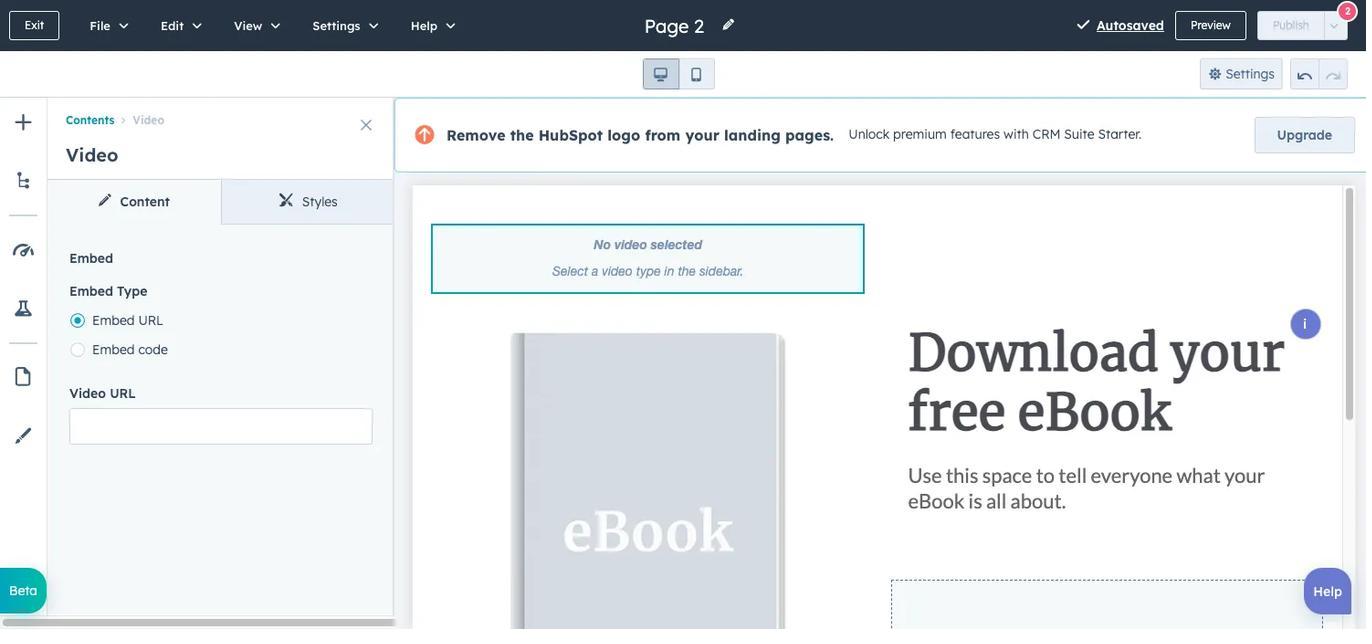 Task type: vqa. For each thing, say whether or not it's contained in the screenshot.
bottom Settings
yes



Task type: describe. For each thing, give the bounding box(es) containing it.
premium
[[893, 126, 947, 143]]

exit link
[[9, 11, 60, 40]]

tab list containing content
[[48, 180, 395, 225]]

the
[[510, 126, 534, 144]]

2 vertical spatial video
[[69, 386, 106, 402]]

file
[[90, 18, 110, 33]]

edit button
[[142, 0, 215, 51]]

upgrade link
[[1255, 117, 1356, 153]]

features
[[951, 126, 1000, 143]]

url for video url
[[110, 386, 136, 402]]

1 group from the left
[[643, 58, 715, 90]]

pages.
[[786, 126, 834, 144]]

embed for embed url
[[92, 313, 135, 329]]

view button
[[215, 0, 294, 51]]

starter.
[[1099, 126, 1142, 143]]

code
[[138, 342, 168, 358]]

embed for embed type
[[69, 283, 113, 300]]

help button
[[392, 0, 469, 51]]

Video URL text field
[[69, 409, 373, 445]]

type
[[117, 283, 147, 300]]

unlock
[[849, 126, 890, 143]]

remove
[[447, 126, 506, 144]]

landing
[[724, 126, 781, 144]]

embed type
[[69, 283, 147, 300]]

1 vertical spatial settings
[[1226, 66, 1275, 82]]

content
[[120, 194, 170, 210]]

suite
[[1065, 126, 1095, 143]]

crm
[[1033, 126, 1061, 143]]

0 vertical spatial settings
[[313, 18, 361, 33]]

video url
[[69, 386, 136, 402]]

autosaved
[[1097, 17, 1165, 34]]

2
[[1346, 4, 1351, 17]]

your
[[685, 126, 720, 144]]

hubspot
[[539, 126, 603, 144]]

with
[[1004, 126, 1029, 143]]

1 vertical spatial video
[[66, 143, 119, 166]]

navigation containing contents
[[48, 98, 395, 131]]



Task type: locate. For each thing, give the bounding box(es) containing it.
None field
[[643, 13, 711, 38]]

settings button
[[294, 0, 392, 51], [1200, 58, 1283, 90]]

1 horizontal spatial help
[[1314, 584, 1343, 600]]

upgrade
[[1278, 127, 1333, 143]]

0 vertical spatial video
[[133, 114, 164, 127]]

url up code
[[138, 313, 164, 329]]

publish group
[[1258, 11, 1348, 40]]

0 vertical spatial settings button
[[294, 0, 392, 51]]

styles
[[302, 194, 338, 210]]

help link
[[1305, 568, 1352, 615]]

0 horizontal spatial settings
[[313, 18, 361, 33]]

embed down the embed type at the top
[[92, 313, 135, 329]]

logo
[[608, 126, 641, 144]]

publish
[[1273, 18, 1310, 32]]

0 vertical spatial help
[[411, 18, 438, 33]]

url down embed code
[[110, 386, 136, 402]]

remove the hubspot logo from your landing pages.
[[447, 126, 834, 144]]

video button
[[115, 114, 164, 127]]

embed type element
[[69, 306, 373, 365]]

url
[[138, 313, 164, 329], [110, 386, 136, 402]]

help for the help button
[[411, 18, 438, 33]]

2 group from the left
[[1291, 58, 1348, 90]]

preview button
[[1176, 11, 1247, 40]]

embed for embed
[[69, 251, 113, 267]]

embed for embed code
[[92, 342, 135, 358]]

1 vertical spatial settings button
[[1200, 58, 1283, 90]]

0 horizontal spatial settings button
[[294, 0, 392, 51]]

help inside button
[[411, 18, 438, 33]]

url inside 'embed type' element
[[138, 313, 164, 329]]

navigation
[[48, 98, 395, 131]]

video down contents
[[66, 143, 119, 166]]

beta
[[9, 583, 38, 599]]

settings right view button
[[313, 18, 361, 33]]

contents
[[66, 114, 115, 127]]

edit
[[161, 18, 184, 33]]

video down embed code
[[69, 386, 106, 402]]

url for embed url
[[138, 313, 164, 329]]

help
[[411, 18, 438, 33], [1314, 584, 1343, 600]]

content link
[[48, 180, 221, 224]]

embed url
[[92, 313, 164, 329]]

unlock premium features with crm suite starter.
[[849, 126, 1142, 143]]

1 vertical spatial url
[[110, 386, 136, 402]]

publish button
[[1258, 11, 1325, 40]]

help for help link on the bottom right of the page
[[1314, 584, 1343, 600]]

contents button
[[66, 114, 115, 127]]

from
[[645, 126, 681, 144]]

0 vertical spatial url
[[138, 313, 164, 329]]

styles link
[[221, 180, 395, 224]]

1 horizontal spatial url
[[138, 313, 164, 329]]

1 horizontal spatial settings button
[[1200, 58, 1283, 90]]

group
[[643, 58, 715, 90], [1291, 58, 1348, 90]]

tab list
[[48, 180, 395, 225]]

0 horizontal spatial help
[[411, 18, 438, 33]]

file button
[[71, 0, 142, 51]]

1 horizontal spatial group
[[1291, 58, 1348, 90]]

embed
[[69, 251, 113, 267], [69, 283, 113, 300], [92, 313, 135, 329], [92, 342, 135, 358]]

embed code
[[92, 342, 168, 358]]

video
[[133, 114, 164, 127], [66, 143, 119, 166], [69, 386, 106, 402]]

1 vertical spatial help
[[1314, 584, 1343, 600]]

0 horizontal spatial url
[[110, 386, 136, 402]]

1 horizontal spatial settings
[[1226, 66, 1275, 82]]

settings down preview 'button'
[[1226, 66, 1275, 82]]

group down publish group
[[1291, 58, 1348, 90]]

autosaved button
[[1097, 15, 1165, 37]]

embed left "type"
[[69, 283, 113, 300]]

embed down 'embed url' on the left
[[92, 342, 135, 358]]

exit
[[25, 18, 44, 32]]

view
[[234, 18, 262, 33]]

close image
[[361, 120, 372, 131]]

0 horizontal spatial group
[[643, 58, 715, 90]]

video right contents button
[[133, 114, 164, 127]]

preview
[[1191, 18, 1231, 32]]

group up from
[[643, 58, 715, 90]]

embed up the embed type at the top
[[69, 251, 113, 267]]

settings
[[313, 18, 361, 33], [1226, 66, 1275, 82]]

beta button
[[0, 568, 47, 614]]



